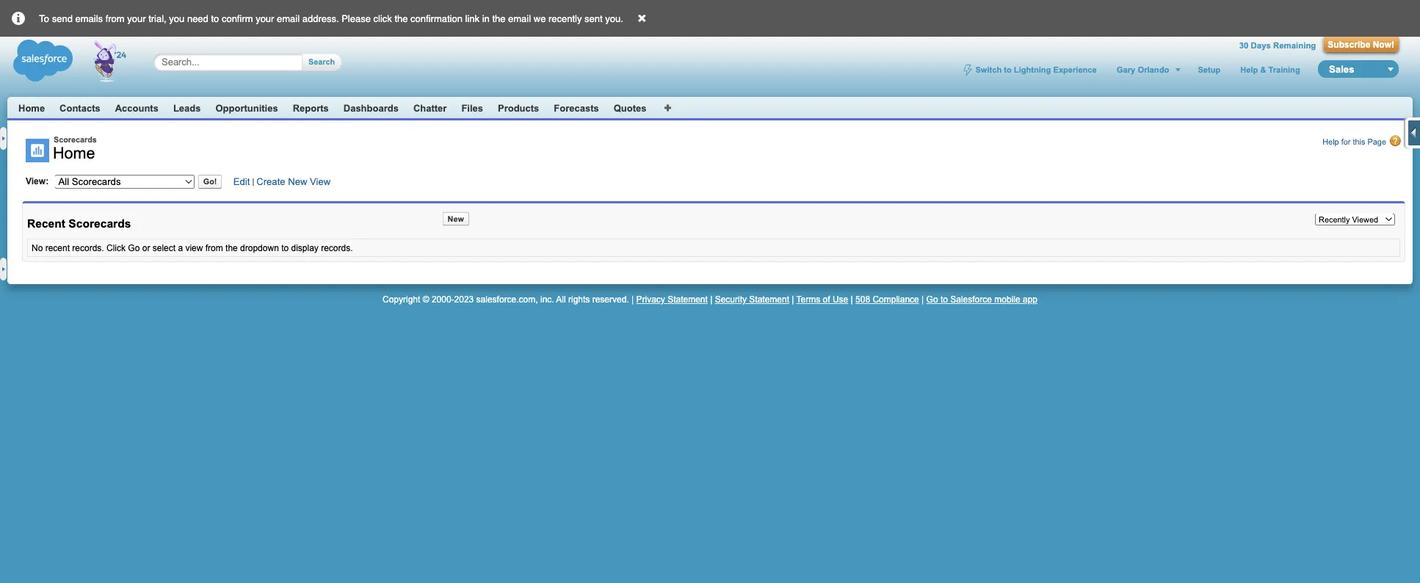 Task type: locate. For each thing, give the bounding box(es) containing it.
statement right security
[[749, 295, 790, 304]]

security statement link
[[715, 295, 790, 304]]

None button
[[1324, 37, 1399, 52], [303, 53, 335, 71], [198, 175, 222, 189], [443, 212, 469, 226], [1324, 37, 1399, 52], [303, 53, 335, 71], [198, 175, 222, 189], [443, 212, 469, 226]]

the left dropdown
[[226, 243, 238, 253]]

1 horizontal spatial help
[[1323, 137, 1340, 147]]

508
[[856, 295, 870, 304]]

| left security
[[710, 295, 713, 304]]

home link
[[18, 102, 45, 113]]

from right view at left top
[[205, 243, 223, 253]]

30 days remaining
[[1240, 41, 1317, 50]]

quotes link
[[614, 102, 647, 113]]

please
[[342, 13, 371, 24]]

0 horizontal spatial from
[[106, 13, 125, 24]]

1 email from the left
[[277, 13, 300, 24]]

2 your from the left
[[256, 13, 274, 24]]

need
[[187, 13, 208, 24]]

dropdown
[[240, 243, 279, 253]]

go right "compliance"
[[927, 295, 938, 304]]

go
[[128, 243, 140, 253], [927, 295, 938, 304]]

statement right privacy
[[668, 295, 708, 304]]

0 horizontal spatial email
[[277, 13, 300, 24]]

| right the edit link
[[252, 177, 254, 186]]

0 vertical spatial help
[[1241, 65, 1258, 74]]

contacts link
[[60, 102, 100, 113]]

display
[[291, 243, 319, 253]]

accounts
[[115, 102, 159, 113]]

the right in
[[492, 13, 506, 24]]

setup link
[[1197, 65, 1222, 74]]

terms of use link
[[797, 295, 849, 304]]

chatter link
[[413, 102, 447, 113]]

or
[[142, 243, 150, 253]]

1 horizontal spatial home
[[53, 144, 95, 162]]

scorecards
[[54, 135, 97, 144], [69, 217, 131, 230]]

app
[[1023, 295, 1038, 304]]

1 statement from the left
[[668, 295, 708, 304]]

from
[[106, 13, 125, 24], [205, 243, 223, 253]]

salesforce
[[951, 295, 992, 304]]

help for help & training
[[1241, 65, 1258, 74]]

0 horizontal spatial home
[[18, 102, 45, 113]]

go left 'or'
[[128, 243, 140, 253]]

your
[[127, 13, 146, 24], [256, 13, 274, 24]]

1 vertical spatial home
[[53, 144, 95, 162]]

records. down recent scorecards
[[72, 243, 104, 253]]

quotes
[[614, 102, 647, 113]]

page
[[1368, 137, 1387, 147]]

1 vertical spatial go
[[927, 295, 938, 304]]

1 horizontal spatial from
[[205, 243, 223, 253]]

lightning
[[1014, 65, 1051, 74]]

0 horizontal spatial statement
[[668, 295, 708, 304]]

to left salesforce
[[941, 295, 948, 304]]

files link
[[462, 102, 483, 113]]

to
[[211, 13, 219, 24], [1004, 65, 1012, 74], [281, 243, 289, 253], [941, 295, 948, 304]]

chatter
[[413, 102, 447, 113]]

create
[[257, 176, 285, 187]]

compliance
[[873, 295, 919, 304]]

click
[[374, 13, 392, 24]]

click
[[107, 243, 126, 253]]

statement
[[668, 295, 708, 304], [749, 295, 790, 304]]

your left trial,
[[127, 13, 146, 24]]

1 vertical spatial help
[[1323, 137, 1340, 147]]

reports
[[293, 102, 329, 113]]

the right click
[[395, 13, 408, 24]]

your right confirm
[[256, 13, 274, 24]]

0 horizontal spatial help
[[1241, 65, 1258, 74]]

1 horizontal spatial records.
[[321, 243, 353, 253]]

expand quick access menu image
[[1409, 126, 1421, 140]]

to
[[39, 13, 49, 24]]

1 horizontal spatial statement
[[749, 295, 790, 304]]

edit
[[233, 176, 250, 187]]

products link
[[498, 102, 539, 113]]

| left 508
[[851, 295, 853, 304]]

help left & at right
[[1241, 65, 1258, 74]]

contacts
[[60, 102, 100, 113]]

you
[[169, 13, 185, 24]]

©
[[423, 295, 429, 304]]

0 vertical spatial home
[[18, 102, 45, 113]]

help left for
[[1323, 137, 1340, 147]]

2 horizontal spatial the
[[492, 13, 506, 24]]

home left contacts
[[18, 102, 45, 113]]

1 vertical spatial scorecards
[[69, 217, 131, 230]]

privacy
[[636, 295, 665, 304]]

1 your from the left
[[127, 13, 146, 24]]

email left we
[[508, 13, 531, 24]]

dashboards link
[[344, 102, 399, 113]]

1 horizontal spatial email
[[508, 13, 531, 24]]

terms
[[797, 295, 821, 304]]

0 horizontal spatial your
[[127, 13, 146, 24]]

scorecards down contacts link in the top left of the page
[[54, 135, 97, 144]]

| left privacy
[[632, 295, 634, 304]]

|
[[252, 177, 254, 186], [632, 295, 634, 304], [710, 295, 713, 304], [792, 295, 794, 304], [851, 295, 853, 304], [922, 295, 924, 304]]

home down contacts link in the top left of the page
[[53, 144, 95, 162]]

experience
[[1054, 65, 1097, 74]]

inc.
[[541, 295, 554, 304]]

to right switch
[[1004, 65, 1012, 74]]

home inside the scorecards home
[[53, 144, 95, 162]]

switch to lightning experience
[[976, 65, 1097, 74]]

copyright © 2000-2023 salesforce.com, inc. all rights reserved. | privacy statement | security statement | terms of use | 508 compliance | go to salesforce mobile app
[[383, 295, 1038, 304]]

confirm
[[222, 13, 253, 24]]

records.
[[72, 243, 104, 253], [321, 243, 353, 253]]

1 horizontal spatial your
[[256, 13, 274, 24]]

reserved.
[[593, 295, 629, 304]]

help & training
[[1241, 65, 1301, 74]]

1 horizontal spatial the
[[395, 13, 408, 24]]

link
[[465, 13, 480, 24]]

records. right the display in the left of the page
[[321, 243, 353, 253]]

all tabs image
[[664, 102, 673, 111]]

1 horizontal spatial go
[[927, 295, 938, 304]]

0 horizontal spatial the
[[226, 243, 238, 253]]

to left the display in the left of the page
[[281, 243, 289, 253]]

info image
[[0, 0, 37, 26]]

30
[[1240, 41, 1249, 50]]

0 horizontal spatial records.
[[72, 243, 104, 253]]

from right emails at top
[[106, 13, 125, 24]]

0 vertical spatial go
[[128, 243, 140, 253]]

home
[[18, 102, 45, 113], [53, 144, 95, 162]]

scorecards up click
[[69, 217, 131, 230]]

view:
[[26, 176, 49, 186]]

setup
[[1198, 65, 1221, 74]]

email left the address.
[[277, 13, 300, 24]]

| left terms
[[792, 295, 794, 304]]

0 vertical spatial scorecards
[[54, 135, 97, 144]]

this
[[1353, 137, 1366, 147]]



Task type: vqa. For each thing, say whether or not it's contained in the screenshot.
the topmost 'Books'
no



Task type: describe. For each thing, give the bounding box(es) containing it.
security
[[715, 295, 747, 304]]

0 horizontal spatial go
[[128, 243, 140, 253]]

gary
[[1117, 65, 1136, 74]]

help for help for this page
[[1323, 137, 1340, 147]]

30 days remaining link
[[1240, 41, 1317, 50]]

for
[[1342, 137, 1351, 147]]

remaining
[[1274, 41, 1317, 50]]

confirmation
[[411, 13, 463, 24]]

new
[[288, 176, 307, 187]]

help & training link
[[1239, 65, 1302, 74]]

2023
[[454, 295, 474, 304]]

2 statement from the left
[[749, 295, 790, 304]]

view
[[185, 243, 203, 253]]

forecasts link
[[554, 102, 599, 113]]

in
[[482, 13, 490, 24]]

Search... text field
[[162, 56, 288, 68]]

edit | create new view
[[233, 176, 331, 187]]

2000-
[[432, 295, 454, 304]]

days
[[1251, 41, 1271, 50]]

sent
[[585, 13, 603, 24]]

gary orlando
[[1117, 65, 1170, 74]]

help for this page
[[1323, 137, 1387, 147]]

dashboards
[[344, 102, 399, 113]]

products
[[498, 102, 539, 113]]

use
[[833, 295, 849, 304]]

salesforce.com image
[[10, 37, 138, 84]]

help for this page link
[[1323, 135, 1402, 147]]

we
[[534, 13, 546, 24]]

select
[[153, 243, 176, 253]]

opportunities link
[[216, 102, 278, 113]]

address.
[[302, 13, 339, 24]]

recent
[[45, 243, 70, 253]]

0 vertical spatial from
[[106, 13, 125, 24]]

scorecards inside the scorecards home
[[54, 135, 97, 144]]

leads
[[173, 102, 201, 113]]

508 compliance link
[[856, 295, 919, 304]]

send
[[52, 13, 73, 24]]

trial,
[[148, 13, 167, 24]]

privacy statement link
[[636, 295, 708, 304]]

1 vertical spatial from
[[205, 243, 223, 253]]

rights
[[569, 295, 590, 304]]

| right "compliance"
[[922, 295, 924, 304]]

close image
[[626, 2, 659, 24]]

scorecards home
[[53, 135, 97, 162]]

leads link
[[173, 102, 201, 113]]

salesforce.com,
[[476, 295, 538, 304]]

1 records. from the left
[[72, 243, 104, 253]]

copyright
[[383, 295, 420, 304]]

reports link
[[293, 102, 329, 113]]

to send emails from your trial, you need to confirm your email address. please click the confirmation link in the email we recently sent you.
[[39, 13, 624, 24]]

edit link
[[233, 176, 250, 187]]

to right need
[[211, 13, 219, 24]]

forecasts
[[554, 102, 599, 113]]

create new view link
[[257, 176, 331, 187]]

view
[[310, 176, 331, 187]]

a
[[178, 243, 183, 253]]

no
[[32, 243, 43, 253]]

| inside edit | create new view
[[252, 177, 254, 186]]

recent
[[27, 217, 65, 230]]

orlando
[[1138, 65, 1170, 74]]

&
[[1261, 65, 1267, 74]]

you.
[[605, 13, 624, 24]]

all
[[556, 295, 566, 304]]

of
[[823, 295, 830, 304]]

opportunities
[[216, 102, 278, 113]]

recently
[[549, 13, 582, 24]]

2 records. from the left
[[321, 243, 353, 253]]

emails
[[75, 13, 103, 24]]

go to salesforce mobile app link
[[927, 295, 1038, 304]]

training
[[1269, 65, 1301, 74]]

switch to lightning experience link
[[962, 64, 1099, 76]]

accounts link
[[115, 102, 159, 113]]

no recent records. click go or select a view from the dropdown to display records.
[[32, 243, 353, 253]]

recent scorecards
[[27, 217, 131, 230]]

2 email from the left
[[508, 13, 531, 24]]

mobile
[[995, 295, 1021, 304]]

switch
[[976, 65, 1002, 74]]



